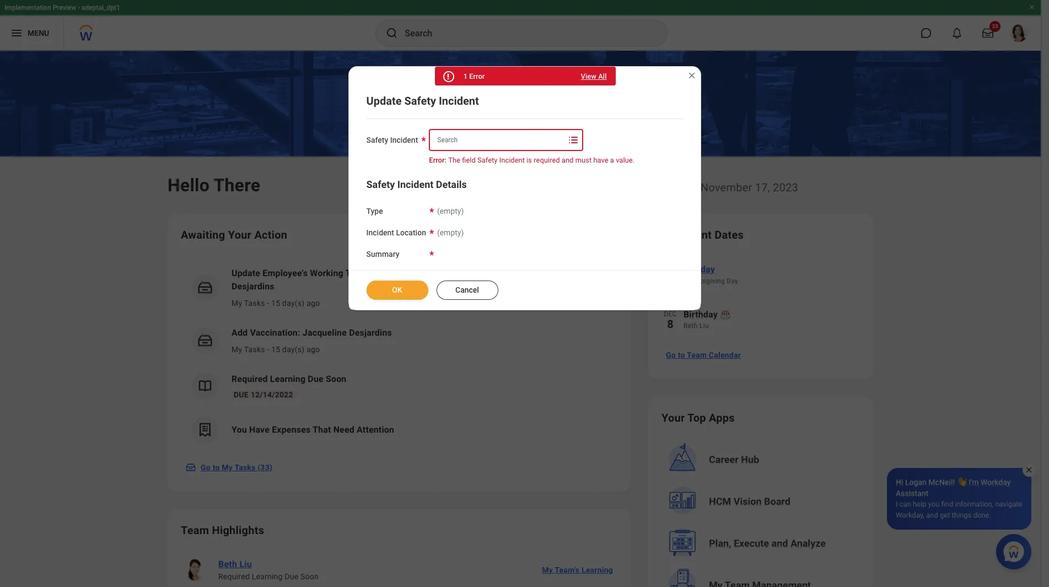 Task type: locate. For each thing, give the bounding box(es) containing it.
have
[[249, 425, 270, 435]]

plan, execute and analyze button
[[663, 524, 861, 564]]

2 horizontal spatial and
[[926, 511, 938, 519]]

1 vertical spatial inbox image
[[197, 333, 213, 349]]

0 horizontal spatial update
[[232, 268, 260, 278]]

required down beth liu button
[[218, 572, 250, 581]]

0 vertical spatial (empty)
[[437, 207, 464, 216]]

0 vertical spatial day(s)
[[282, 299, 305, 308]]

and left must
[[562, 156, 574, 164]]

beth inside 'beth liu required learning due soon'
[[218, 559, 237, 570]]

2 vertical spatial tasks
[[235, 463, 256, 472]]

hi
[[896, 478, 904, 487]]

- down vaccination:
[[267, 345, 269, 354]]

1 15 from the top
[[271, 299, 280, 308]]

awaiting your action list
[[181, 258, 618, 452]]

hcm vision board button
[[663, 482, 861, 522]]

-
[[78, 4, 80, 12], [267, 299, 269, 308], [267, 345, 269, 354]]

1 vertical spatial to
[[213, 463, 220, 472]]

- up vaccination:
[[267, 299, 269, 308]]

due inside 'beth liu required learning due soon'
[[285, 572, 298, 581]]

(empty) for incident location
[[437, 228, 464, 237]]

1 horizontal spatial update
[[366, 94, 402, 108]]

1 horizontal spatial soon
[[326, 374, 347, 384]]

2 my tasks - 15 day(s) ago from the top
[[232, 345, 320, 354]]

day(s) down add vaccination: jacqueline desjardins
[[282, 345, 305, 354]]

15 up vaccination:
[[271, 299, 280, 308]]

15 down vaccination:
[[271, 345, 280, 354]]

update for update employee's working time: request flexible work arrangement: jacqueline desjardins
[[232, 268, 260, 278]]

to
[[678, 351, 685, 360], [213, 463, 220, 472]]

(33)
[[258, 463, 272, 472]]

1 vertical spatial go
[[201, 463, 211, 472]]

update for update safety incident
[[366, 94, 402, 108]]

required up due 12/14/2022
[[232, 374, 268, 384]]

1 my tasks - 15 day(s) ago from the top
[[232, 299, 320, 308]]

(empty) down details
[[437, 207, 464, 216]]

1 vertical spatial tasks
[[244, 345, 265, 354]]

expenses
[[272, 425, 311, 435]]

0 vertical spatial liu
[[700, 322, 709, 330]]

jacqueline right vaccination:
[[303, 328, 347, 338]]

team left calendar
[[687, 351, 707, 360]]

and inside update safety incident dialog
[[562, 156, 574, 164]]

safety
[[404, 94, 436, 108], [366, 136, 388, 144], [478, 156, 498, 164], [366, 179, 395, 190]]

0 vertical spatial -
[[78, 4, 80, 12]]

12/14/2022
[[251, 390, 293, 399]]

0 vertical spatial and
[[562, 156, 574, 164]]

dec
[[664, 310, 677, 318]]

summary
[[366, 250, 400, 259]]

learning down beth liu button
[[252, 572, 283, 581]]

liu inside the 'birthday 🎂 beth liu'
[[700, 322, 709, 330]]

inbox image down awaiting
[[197, 280, 213, 296]]

1 vertical spatial my tasks - 15 day(s) ago
[[232, 345, 320, 354]]

0 horizontal spatial and
[[562, 156, 574, 164]]

0 vertical spatial required
[[232, 374, 268, 384]]

desjardins down ok button
[[349, 328, 392, 338]]

0 vertical spatial to
[[678, 351, 685, 360]]

things
[[952, 511, 972, 519]]

close environment banner image
[[1029, 4, 1036, 10]]

go to my tasks (33) button
[[181, 457, 279, 479]]

dashboard expenses image
[[197, 422, 213, 438]]

exclamation image
[[444, 73, 452, 81]]

field
[[462, 156, 476, 164]]

incident down 'error:' at the left top of page
[[397, 179, 434, 190]]

1 horizontal spatial to
[[678, 351, 685, 360]]

tasks
[[244, 299, 265, 308], [244, 345, 265, 354], [235, 463, 256, 472]]

jacqueline right arrangement:
[[521, 268, 566, 278]]

1 horizontal spatial your
[[662, 411, 685, 425]]

beth down team highlights
[[218, 559, 237, 570]]

1 vertical spatial ago
[[307, 345, 320, 354]]

17,
[[755, 181, 770, 194]]

0 vertical spatial desjardins
[[232, 281, 274, 292]]

required
[[232, 374, 268, 384], [218, 572, 250, 581]]

inbox large image
[[983, 28, 994, 39]]

0 vertical spatial go
[[666, 351, 676, 360]]

1 vertical spatial update
[[232, 268, 260, 278]]

desjardins down employee's
[[232, 281, 274, 292]]

birthday
[[684, 309, 718, 320]]

1 horizontal spatial desjardins
[[349, 328, 392, 338]]

arrangement:
[[463, 268, 519, 278]]

required
[[534, 156, 560, 164]]

you have expenses that need attention
[[232, 425, 394, 435]]

to for team
[[678, 351, 685, 360]]

ago up add vaccination: jacqueline desjardins
[[307, 299, 320, 308]]

must
[[575, 156, 592, 164]]

update inside update safety incident dialog
[[366, 94, 402, 108]]

view all
[[581, 72, 607, 81]]

my up add on the bottom left
[[232, 299, 242, 308]]

inbox image left go to my tasks (33)
[[185, 462, 196, 473]]

1 horizontal spatial and
[[772, 538, 788, 549]]

my tasks - 15 day(s) ago for middle inbox image
[[232, 345, 320, 354]]

liu inside 'beth liu required learning due soon'
[[240, 559, 252, 570]]

update left employee's
[[232, 268, 260, 278]]

my tasks - 15 day(s) ago down vaccination:
[[232, 345, 320, 354]]

(empty) right location
[[437, 228, 464, 237]]

1 vertical spatial team
[[181, 524, 209, 537]]

0 vertical spatial jacqueline
[[521, 268, 566, 278]]

0 vertical spatial due
[[308, 374, 324, 384]]

ago down add vaccination: jacqueline desjardins
[[307, 345, 320, 354]]

go to team calendar
[[666, 351, 741, 360]]

1 vertical spatial liu
[[240, 559, 252, 570]]

your left action
[[228, 228, 252, 242]]

1 horizontal spatial beth
[[684, 322, 698, 330]]

soon inside awaiting your action list
[[326, 374, 347, 384]]

tasks for middle inbox image
[[244, 345, 265, 354]]

go for go to team calendar
[[666, 351, 676, 360]]

1 horizontal spatial jacqueline
[[521, 268, 566, 278]]

1 horizontal spatial go
[[666, 351, 676, 360]]

adeptai_dpt1
[[82, 4, 120, 12]]

go down the 8
[[666, 351, 676, 360]]

day(s) down employee's
[[282, 299, 305, 308]]

0 vertical spatial update
[[366, 94, 402, 108]]

book open image
[[197, 378, 213, 394]]

holiday
[[684, 264, 715, 275]]

0 vertical spatial team
[[687, 351, 707, 360]]

desjardins
[[232, 281, 274, 292], [349, 328, 392, 338]]

help
[[913, 500, 927, 508]]

inbox image
[[197, 280, 213, 296], [197, 333, 213, 349], [185, 462, 196, 473]]

1 vertical spatial required
[[218, 572, 250, 581]]

0 horizontal spatial desjardins
[[232, 281, 274, 292]]

update safety incident
[[366, 94, 479, 108]]

logan
[[905, 478, 927, 487]]

2 (empty) from the top
[[437, 228, 464, 237]]

preview
[[53, 4, 76, 12]]

0 vertical spatial soon
[[326, 374, 347, 384]]

2 vertical spatial and
[[772, 538, 788, 549]]

2 vertical spatial inbox image
[[185, 462, 196, 473]]

working
[[310, 268, 343, 278]]

plan, execute and analyze
[[709, 538, 826, 549]]

tasks up add on the bottom left
[[244, 299, 265, 308]]

0 vertical spatial 15
[[271, 299, 280, 308]]

birthday 🎂 beth liu
[[684, 309, 731, 330]]

prompts image
[[567, 133, 580, 147]]

1 vertical spatial (empty)
[[437, 228, 464, 237]]

1 vertical spatial beth
[[218, 559, 237, 570]]

0 vertical spatial ago
[[307, 299, 320, 308]]

0 horizontal spatial your
[[228, 228, 252, 242]]

0 horizontal spatial go
[[201, 463, 211, 472]]

navigate
[[996, 500, 1023, 508]]

0 horizontal spatial to
[[213, 463, 220, 472]]

0 vertical spatial my tasks - 15 day(s) ago
[[232, 299, 320, 308]]

implementation
[[4, 4, 51, 12]]

2 horizontal spatial due
[[308, 374, 324, 384]]

0 vertical spatial your
[[228, 228, 252, 242]]

add
[[232, 328, 248, 338]]

- right preview
[[78, 4, 80, 12]]

0 horizontal spatial liu
[[240, 559, 252, 570]]

you
[[232, 425, 247, 435]]

required learning due soon
[[232, 374, 347, 384]]

1 (empty) from the top
[[437, 207, 464, 216]]

incident down 1
[[439, 94, 479, 108]]

2 vertical spatial due
[[285, 572, 298, 581]]

friday,
[[666, 181, 698, 194]]

incident
[[439, 94, 479, 108], [390, 136, 418, 144], [499, 156, 525, 164], [397, 179, 434, 190], [366, 228, 394, 237]]

learning inside 'beth liu required learning due soon'
[[252, 572, 283, 581]]

1 vertical spatial jacqueline
[[303, 328, 347, 338]]

your left top
[[662, 411, 685, 425]]

important dates
[[662, 228, 744, 242]]

1 vertical spatial desjardins
[[349, 328, 392, 338]]

1 horizontal spatial team
[[687, 351, 707, 360]]

go for go to my tasks (33)
[[201, 463, 211, 472]]

1 horizontal spatial due
[[285, 572, 298, 581]]

execute
[[734, 538, 769, 549]]

1 vertical spatial your
[[662, 411, 685, 425]]

(empty) for type
[[437, 207, 464, 216]]

and down you
[[926, 511, 938, 519]]

tasks left the (33)
[[235, 463, 256, 472]]

liu down "birthday"
[[700, 322, 709, 330]]

get
[[940, 511, 950, 519]]

2 day(s) from the top
[[282, 345, 305, 354]]

0 vertical spatial beth
[[684, 322, 698, 330]]

hello there main content
[[0, 51, 1041, 587]]

team
[[687, 351, 707, 360], [181, 524, 209, 537]]

tasks down add on the bottom left
[[244, 345, 265, 354]]

beth down "birthday"
[[684, 322, 698, 330]]

hub
[[741, 454, 759, 465]]

update inside the update employee's working time: request flexible work arrangement: jacqueline desjardins
[[232, 268, 260, 278]]

value.
[[616, 156, 635, 164]]

team left highlights
[[181, 524, 209, 537]]

my team's learning button
[[538, 559, 618, 581]]

day(s)
[[282, 299, 305, 308], [282, 345, 305, 354]]

update up safety incident
[[366, 94, 402, 108]]

0 horizontal spatial due
[[234, 390, 249, 399]]

(empty)
[[437, 207, 464, 216], [437, 228, 464, 237]]

Safety Incident field
[[430, 130, 566, 150]]

incident up summary
[[366, 228, 394, 237]]

liu down highlights
[[240, 559, 252, 570]]

0 vertical spatial tasks
[[244, 299, 265, 308]]

learning up 12/14/2022
[[270, 374, 306, 384]]

flexible
[[406, 268, 438, 278]]

calendar
[[709, 351, 741, 360]]

1
[[463, 72, 468, 81]]

2 ago from the top
[[307, 345, 320, 354]]

tasks inside button
[[235, 463, 256, 472]]

0 horizontal spatial soon
[[301, 572, 319, 581]]

1 vertical spatial and
[[926, 511, 938, 519]]

15
[[271, 299, 280, 308], [271, 345, 280, 354]]

go
[[666, 351, 676, 360], [201, 463, 211, 472]]

workday
[[981, 478, 1011, 487]]

and left the analyze
[[772, 538, 788, 549]]

assistant
[[896, 489, 929, 498]]

0 horizontal spatial jacqueline
[[303, 328, 347, 338]]

update safety incident dialog
[[348, 66, 701, 310]]

1 horizontal spatial liu
[[700, 322, 709, 330]]

analyze
[[791, 538, 826, 549]]

my tasks - 15 day(s) ago up vaccination:
[[232, 299, 320, 308]]

1 vertical spatial 15
[[271, 345, 280, 354]]

jacqueline inside the update employee's working time: request flexible work arrangement: jacqueline desjardins
[[521, 268, 566, 278]]

1 vertical spatial day(s)
[[282, 345, 305, 354]]

1 day(s) from the top
[[282, 299, 305, 308]]

your top apps
[[662, 411, 735, 425]]

1 ago from the top
[[307, 299, 320, 308]]

safety incident details group
[[366, 178, 683, 260]]

dec 8
[[664, 310, 677, 331]]

0 horizontal spatial beth
[[218, 559, 237, 570]]

nov
[[664, 265, 677, 273]]

beth inside the 'birthday 🎂 beth liu'
[[684, 322, 698, 330]]

inbox image left add on the bottom left
[[197, 333, 213, 349]]

career
[[709, 454, 739, 465]]

go down dashboard expenses image
[[201, 463, 211, 472]]

employee's
[[263, 268, 308, 278]]

november
[[701, 181, 752, 194]]

1 vertical spatial soon
[[301, 572, 319, 581]]

learning right "team's"
[[582, 566, 613, 575]]

i
[[896, 500, 898, 508]]



Task type: vqa. For each thing, say whether or not it's contained in the screenshot.
Work
yes



Task type: describe. For each thing, give the bounding box(es) containing it.
is
[[527, 156, 532, 164]]

career hub button
[[663, 440, 861, 480]]

0 horizontal spatial team
[[181, 524, 209, 537]]

holiday button
[[684, 262, 860, 277]]

- inside banner
[[78, 4, 80, 12]]

team's
[[555, 566, 580, 575]]

go to team calendar button
[[662, 344, 746, 366]]

profile logan mcneil element
[[1004, 21, 1034, 45]]

workday,
[[896, 511, 925, 519]]

error:
[[429, 156, 447, 164]]

you
[[928, 500, 940, 508]]

close update safety incident image
[[687, 71, 696, 80]]

update employee's working time: request flexible work arrangement: jacqueline desjardins
[[232, 268, 566, 292]]

beth liu required learning due soon
[[218, 559, 319, 581]]

my tasks - 15 day(s) ago for topmost inbox image
[[232, 299, 320, 308]]

search image
[[385, 26, 398, 40]]

1 vertical spatial -
[[267, 299, 269, 308]]

safety inside group
[[366, 179, 395, 190]]

2 15 from the top
[[271, 345, 280, 354]]

2023
[[773, 181, 798, 194]]

vision
[[734, 496, 762, 507]]

my down add on the bottom left
[[232, 345, 242, 354]]

find
[[942, 500, 954, 508]]

error: the field safety incident is required and must have a value.
[[429, 156, 635, 164]]

safety incident details button
[[366, 179, 467, 190]]

action
[[254, 228, 287, 242]]

learning inside button
[[582, 566, 613, 575]]

a
[[610, 156, 614, 164]]

board
[[764, 496, 791, 507]]

go to my tasks (33)
[[201, 463, 272, 472]]

🎂
[[720, 309, 731, 320]]

notifications large image
[[952, 28, 963, 39]]

👋
[[957, 478, 967, 487]]

and inside hi logan mcneil! 👋 i'm workday assistant i can help you find information, navigate workday, and get things done.
[[926, 511, 938, 519]]

team highlights
[[181, 524, 264, 537]]

there
[[214, 175, 260, 196]]

required inside 'beth liu required learning due soon'
[[218, 572, 250, 581]]

awaiting your action
[[181, 228, 287, 242]]

2 vertical spatial -
[[267, 345, 269, 354]]

view
[[581, 72, 597, 81]]

holiday thanksgiving day
[[684, 264, 738, 285]]

important
[[662, 228, 712, 242]]

important dates element
[[662, 256, 860, 342]]

my left "team's"
[[542, 566, 553, 575]]

i'm
[[969, 478, 979, 487]]

awaiting
[[181, 228, 225, 242]]

and inside plan, execute and analyze button
[[772, 538, 788, 549]]

vaccination:
[[250, 328, 300, 338]]

details
[[436, 179, 467, 190]]

error
[[469, 72, 485, 81]]

1 vertical spatial due
[[234, 390, 249, 399]]

required inside awaiting your action list
[[232, 374, 268, 384]]

hello
[[168, 175, 210, 196]]

that
[[313, 425, 331, 435]]

work
[[440, 268, 461, 278]]

dates
[[715, 228, 744, 242]]

apps
[[709, 411, 735, 425]]

8
[[667, 318, 674, 331]]

top
[[688, 411, 706, 425]]

hello there
[[168, 175, 260, 196]]

desjardins inside the update employee's working time: request flexible work arrangement: jacqueline desjardins
[[232, 281, 274, 292]]

have
[[594, 156, 609, 164]]

learning inside awaiting your action list
[[270, 374, 306, 384]]

location
[[396, 228, 426, 237]]

to for my
[[213, 463, 220, 472]]

safety incident
[[366, 136, 418, 144]]

implementation preview -   adeptai_dpt1 banner
[[0, 0, 1041, 51]]

my left the (33)
[[222, 463, 233, 472]]

beth liu button
[[214, 558, 256, 571]]

incident location
[[366, 228, 426, 237]]

hcm
[[709, 496, 731, 507]]

need
[[333, 425, 354, 435]]

incident down the update safety incident
[[390, 136, 418, 144]]

highlights
[[212, 524, 264, 537]]

safety incident details
[[366, 179, 467, 190]]

day
[[727, 277, 738, 285]]

soon inside 'beth liu required learning due soon'
[[301, 572, 319, 581]]

type
[[366, 207, 383, 216]]

time:
[[346, 268, 369, 278]]

due 12/14/2022
[[234, 390, 293, 399]]

add vaccination: jacqueline desjardins
[[232, 328, 392, 338]]

my team's learning
[[542, 566, 613, 575]]

ok button
[[366, 280, 428, 300]]

hi logan mcneil! 👋 i'm workday assistant i can help you find information, navigate workday, and get things done.
[[896, 478, 1023, 519]]

information,
[[955, 500, 994, 508]]

request
[[371, 268, 404, 278]]

ok
[[392, 285, 402, 294]]

team inside go to team calendar button
[[687, 351, 707, 360]]

implementation preview -   adeptai_dpt1
[[4, 4, 120, 12]]

mcneil!
[[929, 478, 955, 487]]

cancel button
[[436, 280, 498, 300]]

incident left is
[[499, 156, 525, 164]]

can
[[900, 500, 911, 508]]

done.
[[974, 511, 991, 519]]

thanksgiving
[[684, 277, 725, 285]]

0 vertical spatial inbox image
[[197, 280, 213, 296]]

tasks for topmost inbox image
[[244, 299, 265, 308]]

career hub
[[709, 454, 759, 465]]

attention
[[357, 425, 394, 435]]

it's
[[648, 181, 663, 194]]

all
[[598, 72, 607, 81]]

x image
[[1025, 466, 1033, 474]]

inbox image inside go to my tasks (33) button
[[185, 462, 196, 473]]



